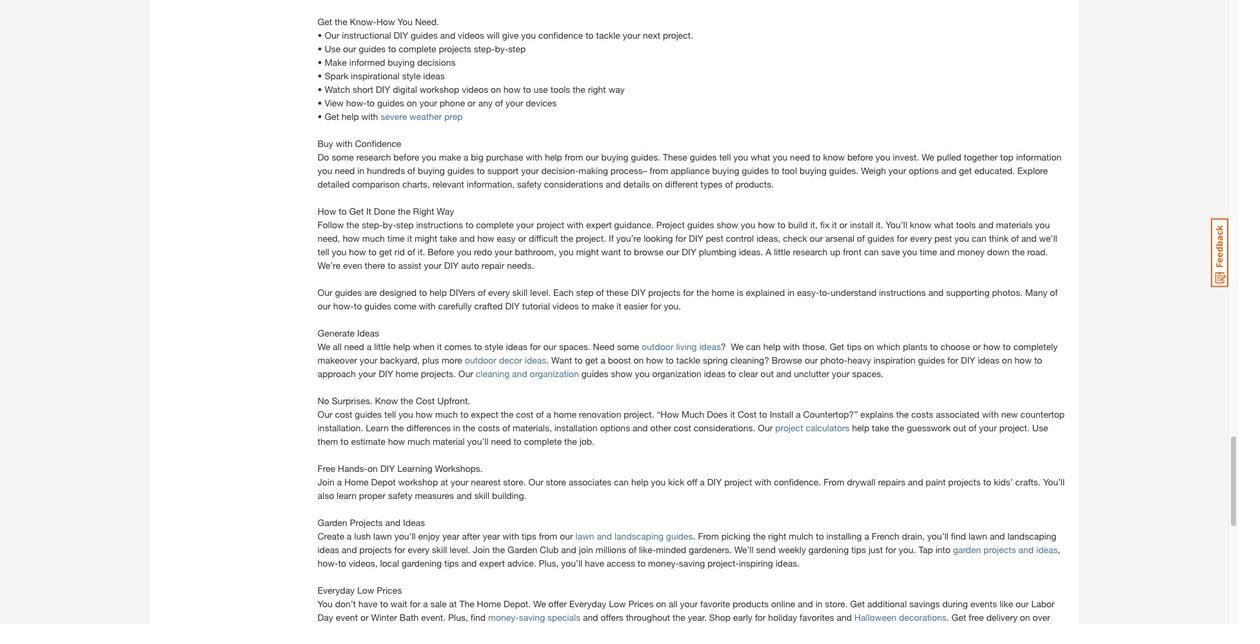 Task type: vqa. For each thing, say whether or not it's contained in the screenshot.
the bottom has
no



Task type: describe. For each thing, give the bounding box(es) containing it.
you'll inside help take the guesswork out of your project. use them to estimate how much material you'll need to complete the job.
[[467, 436, 489, 447]]

the left year.
[[673, 612, 685, 623]]

it right the when
[[437, 341, 442, 352]]

level. inside ". from picking the right mulch to installing a french drain, you'll find lawn and landscaping ideas and projects for every skill level. join the garden club and join millions of like-minded gardeners. we'll send weekly gardening tips just for you. tap into"
[[450, 544, 470, 555]]

know inside buy with confidence do some research before you make a big purchase with help from our buying guides. these guides tell you what you need to know before you invest. we pulled together top information you need in hundreds of buying guides to support your decision-making process– from appliance buying guides to tool buying guides. weigh your options and get educated. explore detailed comparison charts, relevant information, safety considerations and details on different types of products.
[[823, 152, 845, 163]]

we're
[[318, 260, 341, 271]]

take inside help take the guesswork out of your project. use them to estimate how much material you'll need to complete the job.
[[872, 422, 889, 433]]

throughout
[[626, 612, 670, 623]]

diy left plumbing
[[682, 246, 696, 257]]

our inside the you don't have to wait for a sale at the home depot. we offer everyday low prices on all your favorite products online and in store. get additional savings during events like our labor day event or winter bath event. plus, find
[[1016, 599, 1029, 609]]

of down 'materials' on the right of page
[[1011, 233, 1019, 244]]

no surprises. know the cost upfront.
[[318, 395, 470, 406]]

right inside the get the know-how you need. • our instructional diy guides and videos will give you confidence to tackle your next project. • use our guides to complete projects step-by-step • make informed buying decisions • spark inspirational style ideas • watch short diy digital workshop videos on how to use tools the right way • view how-to guides on your phone or any of your devices • get help with severe weather prep
[[588, 84, 606, 95]]

spaces. for your
[[852, 368, 884, 379]]

early
[[733, 612, 753, 623]]

need up detailed
[[335, 165, 355, 176]]

home inside the you don't have to wait for a sale at the home depot. we offer everyday low prices on all your favorite products online and in store. get additional savings during events like our labor day event or winter bath event. plus, find
[[477, 599, 501, 609]]

0 vertical spatial it.
[[876, 219, 883, 230]]

project inside how to get it done the right way follow the step-by-step instructions to complete your project with expert guidance. project guides show you how to build it, fix it or install it. you'll know what tools and materials you need, how much time it might take and how easy or difficult the project. if you're looking for diy pest control ideas, check our arsenal of guides for every pest you can think of and we'll tell you how to get rid of it. before you redo your bathroom, you might want to browse our diy plumbing ideas. a little research up front can save you time and money down the road. we're even there to assist your diy auto repair needs.
[[537, 219, 565, 230]]

for inside . want to get a boost on how to tackle spring cleaning? browse our photo-heavy inspiration guides for diy ideas on how to approach your diy home projects. our
[[948, 355, 959, 366]]

you up the charts,
[[422, 152, 437, 163]]

wait
[[391, 599, 407, 609]]

join inside ". from picking the right mulch to installing a french drain, you'll find lawn and landscaping ideas and projects for every skill level. join the garden club and join millions of like-minded gardeners. we'll send weekly gardening tips just for you. tap into"
[[473, 544, 490, 555]]

with inside our guides are designed to help diyers of every skill level. each step of these diy projects for the home is explained in easy-to-understand instructions and supporting photos. many of our how-to guides come with carefully crafted diy tutorial videos to make it easier for you.
[[419, 301, 436, 311]]

diy left tutorial on the left of page
[[505, 301, 520, 311]]

or inside ?  we can help with those. get tips on which plants to choose or how to completely makeover your backyard, plus more
[[973, 341, 981, 352]]

guides down are on the left top
[[364, 301, 391, 311]]

diy down backyard,
[[379, 368, 393, 379]]

you inside the you don't have to wait for a sale at the home depot. we offer everyday low prices on all your favorite products online and in store. get additional savings during events like our labor day event or winter bath event. plus, find
[[318, 599, 333, 609]]

renovation
[[579, 409, 621, 420]]

1 vertical spatial videos
[[462, 84, 488, 95]]

with inside free hands-on diy learning workshops. join a home depot workshop at your nearest store. our store associates can help you kick off a diy project with confidence. from drywall repairs and paint projects to kids' crafts. you'll also learn proper safety measures and skill building.
[[755, 477, 772, 488]]

2 horizontal spatial from
[[650, 165, 668, 176]]

the right 'expect'
[[501, 409, 514, 420]]

diy down the inspirational
[[376, 84, 390, 95]]

1 vertical spatial we
[[318, 341, 330, 352]]

landscaping for create a lush lawn you'll enjoy year after year with tips from our lawn and landscaping guides
[[615, 531, 664, 542]]

we inside buy with confidence do some research before you make a big purchase with help from our buying guides. these guides tell you what you need to know before you invest. we pulled together top information you need in hundreds of buying guides to support your decision-making process– from appliance buying guides to tool buying guides. weigh your options and get educated. explore detailed comparison charts, relevant information, safety considerations and details on different types of products.
[[922, 152, 934, 163]]

0 horizontal spatial might
[[415, 233, 437, 244]]

1 before from the left
[[394, 152, 419, 163]]

1 vertical spatial saving
[[519, 612, 545, 623]]

step inside the get the know-how you need. • our instructional diy guides and videos will give you confidence to tackle your next project. • use our guides to complete projects step-by-step • make informed buying decisions • spark inspirational style ideas • watch short diy digital workshop videos on how to use tools the right way • view how-to guides on your phone or any of your devices • get help with severe weather prep
[[508, 43, 526, 54]]

1 organization from the left
[[530, 368, 579, 379]]

get inside buy with confidence do some research before you make a big purchase with help from our buying guides. these guides tell you what you need to know before you invest. we pulled together top information you need in hundreds of buying guides to support your decision-making process– from appliance buying guides to tool buying guides. weigh your options and get educated. explore detailed comparison charts, relevant information, safety considerations and details on different types of products.
[[959, 165, 972, 176]]

0 horizontal spatial from
[[539, 531, 557, 542]]

you up tool
[[773, 152, 788, 163]]

with right buy
[[336, 138, 353, 149]]

with inside ?  we can help with those. get tips on which plants to choose or how to completely makeover your backyard, plus more
[[783, 341, 800, 352]]

guides up save
[[868, 233, 895, 244]]

with inside the get the know-how you need. • our instructional diy guides and videos will give you confidence to tackle your next project. • use our guides to complete projects step-by-step • make informed buying decisions • spark inspirational style ideas • watch short diy digital workshop videos on how to use tools the right way • view how-to guides on your phone or any of your devices • get help with severe weather prep
[[361, 111, 378, 122]]

guides up the minded
[[666, 531, 693, 542]]

store. inside the you don't have to wait for a sale at the home depot. we offer everyday low prices on all your favorite products online and in store. get additional savings during events like our labor day event or winter bath event. plus, find
[[825, 599, 848, 609]]

of inside ". from picking the right mulch to installing a french drain, you'll find lawn and landscaping ideas and projects for every skill level. join the garden club and join millions of like-minded gardeners. we'll send weekly gardening tips just for you. tap into"
[[629, 544, 637, 555]]

with up the decision-
[[526, 152, 543, 163]]

what inside buy with confidence do some research before you make a big purchase with help from our buying guides. these guides tell you what you need to know before you invest. we pulled together top information you need in hundreds of buying guides to support your decision-making process– from appliance buying guides to tool buying guides. weigh your options and get educated. explore detailed comparison charts, relevant information, safety considerations and details on different types of products.
[[751, 152, 770, 163]]

0 horizontal spatial cost
[[335, 409, 352, 420]]

free
[[318, 463, 335, 474]]

projects right garden
[[984, 544, 1016, 555]]

just
[[869, 544, 883, 555]]

for down project
[[676, 233, 686, 244]]

can inside ?  we can help with those. get tips on which plants to choose or how to completely makeover your backyard, plus more
[[746, 341, 761, 352]]

favorites
[[800, 612, 834, 623]]

the right follow
[[347, 219, 359, 230]]

you're
[[616, 233, 641, 244]]

ideas inside ". from picking the right mulch to installing a french drain, you'll find lawn and landscaping ideas and projects for every skill level. join the garden club and join millions of like-minded gardeners. we'll send weekly gardening tips just for you. tap into"
[[318, 544, 339, 555]]

1 horizontal spatial from
[[565, 152, 583, 163]]

charts,
[[402, 179, 430, 190]]

step- inside how to get it done the right way follow the step-by-step instructions to complete your project with expert guidance. project guides show you how to build it, fix it or install it. you'll know what tools and materials you need, how much time it might take and how easy or difficult the project. if you're looking for diy pest control ideas, check our arsenal of guides for every pest you can think of and we'll tell you how to get rid of it. before you redo your bathroom, you might want to browse our diy plumbing ideas. a little research up front can save you time and money down the road. we're even there to assist your diy auto repair needs.
[[362, 219, 383, 230]]

you'll inside , how-to videos, local gardening tips and expert advice. plus, you'll have access to money-saving project-inspiring ideas.
[[561, 558, 583, 569]]

don't
[[335, 599, 356, 609]]

and inside the you don't have to wait for a sale at the home depot. we offer everyday low prices on all your favorite products online and in store. get additional savings during events like our labor day event or winter bath event. plus, find
[[798, 599, 813, 609]]

get inside . want to get a boost on how to tackle spring cleaning? browse our photo-heavy inspiration guides for diy ideas on how to approach your diy home projects. our
[[585, 355, 598, 366]]

view
[[325, 97, 344, 108]]

installation
[[554, 422, 598, 433]]

offers
[[601, 612, 624, 623]]

tell inside how to get it done the right way follow the step-by-step instructions to complete your project with expert guidance. project guides show you how to build it, fix it or install it. you'll know what tools and materials you need, how much time it might take and how easy or difficult the project. if you're looking for diy pest control ideas, check our arsenal of guides for every pest you can think of and we'll tell you how to get rid of it. before you redo your bathroom, you might want to browse our diy plumbing ideas. a little research up front can save you time and money down the road. we're even there to assist your diy auto repair needs.
[[318, 246, 329, 257]]

guides up products.
[[742, 165, 769, 176]]

the inside our guides are designed to help diyers of every skill level. each step of these diy projects for the home is explained in easy-to-understand instructions and supporting photos. many of our how-to guides come with carefully crafted diy tutorial videos to make it easier for you.
[[697, 287, 709, 298]]

to inside the you don't have to wait for a sale at the home depot. we offer everyday low prices on all your favorite products online and in store. get additional savings during events like our labor day event or winter bath event. plus, find
[[380, 599, 388, 609]]

how- inside the get the know-how you need. • our instructional diy guides and videos will give you confidence to tackle your next project. • use our guides to complete projects step-by-step • make informed buying decisions • spark inspirational style ideas • watch short diy digital workshop videos on how to use tools the right way • view how-to guides on your phone or any of your devices • get help with severe weather prep
[[346, 97, 367, 108]]

projects inside free hands-on diy learning workshops. join a home depot workshop at your nearest store. our store associates can help you kick off a diy project with confidence. from drywall repairs and paint projects to kids' crafts. you'll also learn proper safety measures and skill building.
[[948, 477, 981, 488]]

invest.
[[893, 152, 919, 163]]

of left these
[[596, 287, 604, 298]]

you down outdoor living ideas 'link'
[[635, 368, 650, 379]]

get down view
[[325, 111, 339, 122]]

like-
[[639, 544, 656, 555]]

everyday inside the you don't have to wait for a sale at the home depot. we offer everyday low prices on all your favorite products online and in store. get additional savings during events like our labor day event or winter bath event. plus, find
[[569, 599, 606, 609]]

them
[[318, 436, 338, 447]]

do
[[318, 152, 329, 163]]

diy down choose
[[961, 355, 976, 366]]

with inside our cost guides tell you how much to expect the cost of a home renovation project. "how much does it cost to install a countertop?" explains the costs associated with new countertop installation. learn the differences in the costs of materials, installation options and other cost considerations. our
[[982, 409, 999, 420]]

you up money
[[955, 233, 969, 244]]

buy with confidence do some research before you make a big purchase with help from our buying guides. these guides tell you what you need to know before you invest. we pulled together top information you need in hundreds of buying guides to support your decision-making process– from appliance buying guides to tool buying guides. weigh your options and get educated. explore detailed comparison charts, relevant information, safety considerations and details on different types of products.
[[318, 138, 1062, 190]]

clear
[[739, 368, 758, 379]]

like
[[1000, 599, 1013, 609]]

plus, inside , how-to videos, local gardening tips and expert advice. plus, you'll have access to money-saving project-inspiring ideas.
[[539, 558, 559, 569]]

1 year from the left
[[442, 531, 460, 542]]

you up we're on the left top of the page
[[332, 246, 347, 257]]

you'll left the enjoy
[[395, 531, 416, 542]]

2 horizontal spatial project
[[775, 422, 803, 433]]

1 vertical spatial it.
[[418, 246, 425, 257]]

on down the "digital"
[[407, 97, 417, 108]]

come
[[394, 301, 416, 311]]

gardeners.
[[689, 544, 732, 555]]

drywall
[[847, 477, 876, 488]]

diyers
[[449, 287, 475, 298]]

event.
[[421, 612, 446, 623]]

your inside the you don't have to wait for a sale at the home depot. we offer everyday low prices on all your favorite products online and in store. get additional savings during events like our labor day event or winter bath event. plus, find
[[680, 599, 698, 609]]

show inside how to get it done the right way follow the step-by-step instructions to complete your project with expert guidance. project guides show you how to build it, fix it or install it. you'll know what tools and materials you need, how much time it might take and how easy or difficult the project. if you're looking for diy pest control ideas, check our arsenal of guides for every pest you can think of and we'll tell you how to get rid of it. before you redo your bathroom, you might want to browse our diy plumbing ideas. a little research up front can save you time and money down the road. we're even there to assist your diy auto repair needs.
[[717, 219, 738, 230]]

countertop?"
[[803, 409, 858, 420]]

at inside free hands-on diy learning workshops. join a home depot workshop at your nearest store. our store associates can help you kick off a diy project with confidence. from drywall repairs and paint projects to kids' crafts. you'll also learn proper safety measures and skill building.
[[441, 477, 448, 488]]

4 • from the top
[[318, 70, 322, 81]]

get left know-
[[318, 16, 332, 27]]

and up the think
[[979, 219, 994, 230]]

1 vertical spatial costs
[[478, 422, 500, 433]]

depot
[[371, 477, 396, 488]]

ideas up cleaning and organization link
[[525, 355, 546, 366]]

of right types
[[725, 179, 733, 190]]

for left is on the top
[[683, 287, 694, 298]]

1 horizontal spatial some
[[617, 341, 639, 352]]

1 lawn from the left
[[373, 531, 392, 542]]

tackle inside the get the know-how you need. • our instructional diy guides and videos will give you confidence to tackle your next project. • use our guides to complete projects step-by-step • make informed buying decisions • spark inspirational style ideas • watch short diy digital workshop videos on how to use tools the right way • view how-to guides on your phone or any of your devices • get help with severe weather prep
[[596, 30, 620, 41]]

building.
[[492, 490, 527, 501]]

which
[[877, 341, 901, 352]]

year.
[[688, 612, 707, 623]]

diy down before
[[444, 260, 459, 271]]

want
[[551, 355, 572, 366]]

0 vertical spatial videos
[[458, 30, 484, 41]]

buying up process– at top
[[601, 152, 629, 163]]

a up materials,
[[546, 409, 551, 420]]

different
[[665, 179, 698, 190]]

a right install
[[796, 409, 801, 420]]

cost inside our cost guides tell you how much to expect the cost of a home renovation project. "how much does it cost to install a countertop?" explains the costs associated with new countertop installation. learn the differences in the costs of materials, installation options and other cost considerations. our
[[738, 409, 757, 420]]

. for from
[[693, 531, 696, 542]]

diy up "easier"
[[631, 287, 646, 298]]

your inside help take the guesswork out of your project. use them to estimate how much material you'll need to complete the job.
[[979, 422, 997, 433]]

and left paint
[[908, 477, 923, 488]]

and up garden projects and ideas
[[990, 531, 1005, 542]]

home inside our guides are designed to help diyers of every skill level. each step of these diy projects for the home is explained in easy-to-understand instructions and supporting photos. many of our how-to guides come with carefully crafted diy tutorial videos to make it easier for you.
[[712, 287, 735, 298]]

guides inside . want to get a boost on how to tackle spring cleaning? browse our photo-heavy inspiration guides for diy ideas on how to approach your diy home projects. our
[[918, 355, 945, 366]]

a
[[766, 246, 772, 257]]

new
[[1002, 409, 1018, 420]]

of inside the get the know-how you need. • our instructional diy guides and videos will give you confidence to tackle your next project. • use our guides to complete projects step-by-step • make informed buying decisions • spark inspirational style ideas • watch short diy digital workshop videos on how to use tools the right way • view how-to guides on your phone or any of your devices • get help with severe weather prep
[[495, 97, 503, 108]]

and up road.
[[1022, 233, 1037, 244]]

on inside free hands-on diy learning workshops. join a home depot workshop at your nearest store. our store associates can help you kick off a diy project with confidence. from drywall repairs and paint projects to kids' crafts. you'll also learn proper safety measures and skill building.
[[368, 463, 378, 474]]

tutorial
[[522, 301, 550, 311]]

some inside buy with confidence do some research before you make a big purchase with help from our buying guides. these guides tell you what you need to know before you invest. we pulled together top information you need in hundreds of buying guides to support your decision-making process– from appliance buying guides to tool buying guides. weigh your options and get educated. explore detailed comparison charts, relevant information, safety considerations and details on different types of products.
[[332, 152, 354, 163]]

, how-to videos, local gardening tips and expert advice. plus, you'll have access to money-saving project-inspiring ideas.
[[318, 544, 1061, 569]]

guides up informed
[[359, 43, 386, 54]]

the down 'expect'
[[463, 422, 476, 433]]

get the know-how you need. • our instructional diy guides and videos will give you confidence to tackle your next project. • use our guides to complete projects step-by-step • make informed buying decisions • spark inspirational style ideas • watch short diy digital workshop videos on how to use tools the right way • view how-to guides on your phone or any of your devices • get help with severe weather prep
[[318, 16, 696, 122]]

event
[[336, 612, 358, 623]]

and left money
[[940, 246, 955, 257]]

considerations. our
[[694, 422, 773, 433]]

every inside how to get it done the right way follow the step-by-step instructions to complete your project with expert guidance. project guides show you how to build it, fix it or install it. you'll know what tools and materials you need, how much time it might take and how easy or difficult the project. if you're looking for diy pest control ideas, check our arsenal of guides for every pest you can think of and we'll tell you how to get rid of it. before you redo your bathroom, you might want to browse our diy plumbing ideas. a little research up front can save you time and money down the road. we're even there to assist your diy auto repair needs.
[[910, 233, 932, 244]]

our inside . want to get a boost on how to tackle spring cleaning? browse our photo-heavy inspiration guides for diy ideas on how to approach your diy home projects. our
[[458, 368, 473, 379]]

ideas. inside how to get it done the right way follow the step-by-step instructions to complete your project with expert guidance. project guides show you how to build it, fix it or install it. you'll know what tools and materials you need, how much time it might take and how easy or difficult the project. if you're looking for diy pest control ideas, check our arsenal of guides for every pest you can think of and we'll tell you how to get rid of it. before you redo your bathroom, you might want to browse our diy plumbing ideas. a little research up front can save you time and money down the road. we're even there to assist your diy auto repair needs.
[[739, 246, 763, 257]]

support
[[487, 165, 519, 176]]

favorite
[[700, 599, 730, 609]]

ideas up decor
[[506, 341, 528, 352]]

projects.
[[421, 368, 456, 379]]

for inside the you don't have to wait for a sale at the home depot. we offer everyday low prices on all your favorite products online and in store. get additional savings during events like our labor day event or winter bath event. plus, find
[[410, 599, 421, 609]]

lawn and landscaping guides link
[[576, 531, 693, 542]]

big
[[471, 152, 484, 163]]

heavy
[[848, 355, 871, 366]]

or up arsenal
[[840, 219, 848, 230]]

landscaping for . from picking the right mulch to installing a french drain, you'll find lawn and landscaping ideas and projects for every skill level. join the garden club and join millions of like-minded gardeners. we'll send weekly gardening tips just for you. tap into
[[1008, 531, 1057, 542]]

on up new
[[1002, 355, 1012, 366]]

. get free delivery on over
[[318, 612, 1051, 624]]

ideas inside . want to get a boost on how to tackle spring cleaning? browse our photo-heavy inspiration guides for diy ideas on how to approach your diy home projects. our
[[978, 355, 1000, 366]]

0 horizontal spatial everyday
[[318, 585, 355, 596]]

those.
[[802, 341, 827, 352]]

ideas down spring
[[704, 368, 726, 379]]

6 • from the top
[[318, 97, 322, 108]]

how inside the get the know-how you need. • our instructional diy guides and videos will give you confidence to tackle your next project. • use our guides to complete projects step-by-step • make informed buying decisions • spark inspirational style ideas • watch short diy digital workshop videos on how to use tools the right way • view how-to guides on your phone or any of your devices • get help with severe weather prep
[[377, 16, 395, 27]]

need down generate ideas
[[344, 341, 364, 352]]

how down outdoor living ideas 'link'
[[646, 355, 663, 366]]

help inside free hands-on diy learning workshops. join a home depot workshop at your nearest store. our store associates can help you kick off a diy project with confidence. from drywall repairs and paint projects to kids' crafts. you'll also learn proper safety measures and skill building.
[[631, 477, 649, 488]]

can inside free hands-on diy learning workshops. join a home depot workshop at your nearest store. our store associates can help you kick off a diy project with confidence. from drywall repairs and paint projects to kids' crafts. you'll also learn proper safety measures and skill building.
[[614, 477, 629, 488]]

. for want
[[546, 355, 549, 366]]

1 vertical spatial little
[[374, 341, 391, 352]]

in inside our guides are designed to help diyers of every skill level. each step of these diy projects for the home is explained in easy-to-understand instructions and supporting photos. many of our how-to guides come with carefully crafted diy tutorial videos to make it easier for you.
[[788, 287, 795, 298]]

1 horizontal spatial style
[[485, 341, 503, 352]]

confidence
[[355, 138, 401, 149]]

ideas inside the get the know-how you need. • our instructional diy guides and videos will give you confidence to tackle your next project. • use our guides to complete projects step-by-step • make informed buying decisions • spark inspirational style ideas • watch short diy digital workshop videos on how to use tools the right way • view how-to guides on your phone or any of your devices • get help with severe weather prep
[[423, 70, 445, 81]]

you up weigh
[[876, 152, 891, 163]]

of down install
[[857, 233, 865, 244]]

winter
[[371, 612, 397, 623]]

can right front
[[864, 246, 879, 257]]

other
[[650, 422, 671, 433]]

0 horizontal spatial show
[[611, 368, 633, 379]]

research inside how to get it done the right way follow the step-by-step instructions to complete your project with expert guidance. project guides show you how to build it, fix it or install it. you'll know what tools and materials you need, how much time it might take and how easy or difficult the project. if you're looking for diy pest control ideas, check our arsenal of guides for every pest you can think of and we'll tell you how to get rid of it. before you redo your bathroom, you might want to browse our diy plumbing ideas. a little research up front can save you time and money down the road. we're even there to assist your diy auto repair needs.
[[793, 246, 828, 257]]

many
[[1025, 287, 1048, 298]]

offer
[[549, 599, 567, 609]]

our down it,
[[810, 233, 823, 244]]

take inside how to get it done the right way follow the step-by-step instructions to complete your project with expert guidance. project guides show you how to build it, fix it or install it. you'll know what tools and materials you need, how much time it might take and how easy or difficult the project. if you're looking for diy pest control ideas, check our arsenal of guides for every pest you can think of and we'll tell you how to get rid of it. before you redo your bathroom, you might want to browse our diy plumbing ideas. a little research up front can save you time and money down the road. we're even there to assist your diy auto repair needs.
[[440, 233, 457, 244]]

and left join
[[561, 544, 577, 555]]

products
[[733, 599, 769, 609]]

on right boost
[[634, 355, 644, 366]]

the right difficult
[[561, 233, 573, 244]]

of up crafted on the left top of page
[[478, 287, 486, 298]]

buying up the charts,
[[418, 165, 445, 176]]

0 vertical spatial time
[[387, 233, 405, 244]]

lush
[[354, 531, 371, 542]]

during
[[943, 599, 968, 609]]

for right "easier"
[[651, 301, 661, 311]]

guides right project
[[687, 219, 714, 230]]

how up even
[[349, 246, 366, 257]]

help take the guesswork out of your project. use them to estimate how much material you'll need to complete the job.
[[318, 422, 1048, 447]]

options inside buy with confidence do some research before you make a big purchase with help from our buying guides. these guides tell you what you need to know before you invest. we pulled together top information you need in hundreds of buying guides to support your decision-making process– from appliance buying guides to tool buying guides. weigh your options and get educated. explore detailed comparison charts, relevant information, safety considerations and details on different types of products.
[[909, 165, 939, 176]]

buying right tool
[[800, 165, 827, 176]]

1 pest from the left
[[706, 233, 724, 244]]

money-saving specials and offers throughout the year. shop early for holiday favorites and halloween decorations
[[488, 612, 947, 623]]

and down decor
[[512, 368, 527, 379]]

browse
[[772, 355, 802, 366]]

sale
[[431, 599, 447, 609]]

and down browse
[[776, 368, 792, 379]]

expert inside , how-to videos, local gardening tips and expert advice. plus, you'll have access to money-saving project-inspiring ideas.
[[479, 558, 505, 569]]

guides inside our cost guides tell you how much to expect the cost of a home renovation project. "how much does it cost to install a countertop?" explains the costs associated with new countertop installation. learn the differences in the costs of materials, installation options and other cost considerations. our
[[355, 409, 382, 420]]

any
[[478, 97, 493, 108]]

these
[[607, 287, 629, 298]]

it
[[366, 206, 371, 217]]

expert inside how to get it done the right way follow the step-by-step instructions to complete your project with expert guidance. project guides show you how to build it, fix it or install it. you'll know what tools and materials you need, how much time it might take and how easy or difficult the project. if you're looking for diy pest control ideas, check our arsenal of guides for every pest you can think of and we'll tell you how to get rid of it. before you redo your bathroom, you might want to browse our diy plumbing ideas. a little research up front can save you time and money down the road. we're even there to assist your diy auto repair needs.
[[586, 219, 612, 230]]

workshop inside free hands-on diy learning workshops. join a home depot workshop at your nearest store. our store associates can help you kick off a diy project with confidence. from drywall repairs and paint projects to kids' crafts. you'll also learn proper safety measures and skill building.
[[398, 477, 438, 488]]

a left lush
[[347, 531, 352, 542]]

little inside how to get it done the right way follow the step-by-step instructions to complete your project with expert guidance. project guides show you how to build it, fix it or install it. you'll know what tools and materials you need, how much time it might take and how easy or difficult the project. if you're looking for diy pest control ideas, check our arsenal of guides for every pest you can think of and we'll tell you how to get rid of it. before you redo your bathroom, you might want to browse our diy plumbing ideas. a little research up front can save you time and money down the road. we're even there to assist your diy auto repair needs.
[[774, 246, 791, 257]]

supporting
[[946, 287, 990, 298]]

and down pulled
[[942, 165, 957, 176]]

ideas. inside , how-to videos, local gardening tips and expert advice. plus, you'll have access to money-saving project-inspiring ideas.
[[776, 558, 800, 569]]

how- inside our guides are designed to help diyers of every skill level. each step of these diy projects for the home is explained in easy-to-understand instructions and supporting photos. many of our how-to guides come with carefully crafted diy tutorial videos to make it easier for you.
[[333, 301, 354, 311]]

projects
[[350, 517, 383, 528]]

have inside , how-to videos, local gardening tips and expert advice. plus, you'll have access to money-saving project-inspiring ideas.
[[585, 558, 604, 569]]

online
[[771, 599, 795, 609]]

0 vertical spatial guides.
[[631, 152, 661, 163]]

how to get it done the right way follow the step-by-step instructions to complete your project with expert guidance. project guides show you how to build it, fix it or install it. you'll know what tools and materials you need, how much time it might take and how easy or difficult the project. if you're looking for diy pest control ideas, check our arsenal of guides for every pest you can think of and we'll tell you how to get rid of it. before you redo your bathroom, you might want to browse our diy plumbing ideas. a little research up front can save you time and money down the road. we're even there to assist your diy auto repair needs.
[[318, 206, 1058, 271]]

2 pest from the left
[[935, 233, 952, 244]]

how inside help take the guesswork out of your project. use them to estimate how much material you'll need to complete the job.
[[388, 436, 405, 447]]

cleaning and organization link
[[476, 368, 579, 379]]

your down invest.
[[889, 165, 906, 176]]

it up assist
[[407, 233, 412, 244]]

redo
[[474, 246, 492, 257]]

from inside free hands-on diy learning workshops. join a home depot workshop at your nearest store. our store associates can help you kick off a diy project with confidence. from drywall repairs and paint projects to kids' crafts. you'll also learn proper safety measures and skill building.
[[824, 477, 845, 488]]

garden
[[953, 544, 981, 555]]

project. inside our cost guides tell you how much to expect the cost of a home renovation project. "how much does it cost to install a countertop?" explains the costs associated with new countertop installation. learn the differences in the costs of materials, installation options and other cost considerations. our
[[624, 409, 654, 420]]

your inside . want to get a boost on how to tackle spring cleaning? browse our photo-heavy inspiration guides for diy ideas on how to approach your diy home projects. our
[[358, 368, 376, 379]]

ideas,
[[757, 233, 781, 244]]

guides down need. at top
[[411, 30, 438, 41]]

from inside ". from picking the right mulch to installing a french drain, you'll find lawn and landscaping ideas and projects for every skill level. join the garden club and join millions of like-minded gardeners. we'll send weekly gardening tips just for you. tap into"
[[698, 531, 719, 542]]

step for diyers
[[576, 287, 594, 298]]

tips up advice.
[[522, 531, 537, 542]]

home inside our cost guides tell you how much to expect the cost of a home renovation project. "how much does it cost to install a countertop?" explains the costs associated with new countertop installation. learn the differences in the costs of materials, installation options and other cost considerations. our
[[554, 409, 577, 420]]

and right projects
[[385, 517, 401, 528]]

every inside our guides are designed to help diyers of every skill level. each step of these diy projects for the home is explained in easy-to-understand instructions and supporting photos. many of our how-to guides come with carefully crafted diy tutorial videos to make it easier for you.
[[488, 287, 510, 298]]

1 vertical spatial ideas
[[403, 517, 425, 528]]

1 vertical spatial might
[[576, 246, 599, 257]]

need up tool
[[790, 152, 810, 163]]

the left way
[[573, 84, 586, 95]]

how up 'ideas,'
[[758, 219, 775, 230]]

home inside . want to get a boost on how to tackle spring cleaning? browse our photo-heavy inspiration guides for diy ideas on how to approach your diy home projects. our
[[396, 368, 419, 379]]

paint
[[926, 477, 946, 488]]

0 horizontal spatial low
[[357, 585, 374, 596]]

find inside ". from picking the right mulch to installing a french drain, you'll find lawn and landscaping ideas and projects for every skill level. join the garden club and join millions of like-minded gardeners. we'll send weekly gardening tips just for you. tap into"
[[951, 531, 966, 542]]

0 horizontal spatial out
[[761, 368, 774, 379]]

level. inside our guides are designed to help diyers of every skill level. each step of these diy projects for the home is explained in easy-to-understand instructions and supporting photos. many of our how-to guides come with carefully crafted diy tutorial videos to make it easier for you.
[[530, 287, 551, 298]]

what inside how to get it done the right way follow the step-by-step instructions to complete your project with expert guidance. project guides show you how to build it, fix it or install it. you'll know what tools and materials you need, how much time it might take and how easy or difficult the project. if you're looking for diy pest control ideas, check our arsenal of guides for every pest you can think of and we'll tell you how to get rid of it. before you redo your bathroom, you might want to browse our diy plumbing ideas. a little research up front can save you time and money down the road. we're even there to assist your diy auto repair needs.
[[934, 219, 954, 230]]

you up auto
[[457, 246, 472, 257]]

your left next
[[623, 30, 641, 41]]

0 horizontal spatial cost
[[416, 395, 435, 406]]

for down "french"
[[886, 544, 896, 555]]

the left road.
[[1012, 246, 1025, 257]]

garden inside ". from picking the right mulch to installing a french drain, you'll find lawn and landscaping ideas and projects for every skill level. join the garden club and join millions of like-minded gardeners. we'll send weekly gardening tips just for you. tap into"
[[508, 544, 537, 555]]

1 horizontal spatial time
[[920, 246, 937, 257]]

process–
[[611, 165, 647, 176]]

your right support
[[521, 165, 539, 176]]

0 vertical spatial ideas
[[357, 328, 379, 339]]

for up local at the left bottom of the page
[[394, 544, 405, 555]]

guides up severe
[[377, 97, 404, 108]]

the down installation
[[564, 436, 577, 447]]

1 horizontal spatial outdoor
[[642, 341, 674, 352]]

ideas up labor
[[1036, 544, 1058, 555]]

weigh
[[861, 165, 886, 176]]

and down lush
[[342, 544, 357, 555]]

follow
[[318, 219, 344, 230]]

2 year from the left
[[483, 531, 500, 542]]

give
[[502, 30, 519, 41]]

0 horizontal spatial outdoor
[[465, 355, 497, 366]]

arsenal
[[826, 233, 855, 244]]

you inside the get the know-how you need. • our instructional diy guides and videos will give you confidence to tackle your next project. • use our guides to complete projects step-by-step • make informed buying decisions • spark inspirational style ideas • watch short diy digital workshop videos on how to use tools the right way • view how-to guides on your phone or any of your devices • get help with severe weather prep
[[398, 16, 413, 27]]

our inside our guides are designed to help diyers of every skill level. each step of these diy projects for the home is explained in easy-to-understand instructions and supporting photos. many of our how-to guides come with carefully crafted diy tutorial videos to make it easier for you.
[[318, 301, 331, 311]]

decision-
[[541, 165, 579, 176]]

low inside the you don't have to wait for a sale at the home depot. we offer everyday low prices on all your favorite products online and in store. get additional savings during events like our labor day event or winter bath event. plus, find
[[609, 599, 626, 609]]

these
[[663, 152, 687, 163]]

your up weather
[[419, 97, 437, 108]]

0 horizontal spatial garden
[[318, 517, 347, 528]]

and left offers
[[583, 612, 598, 623]]

your down before
[[424, 260, 442, 271]]

garden projects and ideas
[[953, 544, 1058, 555]]

or inside the get the know-how you need. • our instructional diy guides and videos will give you confidence to tackle your next project. • use our guides to complete projects step-by-step • make informed buying decisions • spark inspirational style ideas • watch short diy digital workshop videos on how to use tools the right way • view how-to guides on your phone or any of your devices • get help with severe weather prep
[[468, 97, 476, 108]]

. for get
[[947, 612, 949, 623]]

0 horizontal spatial prices
[[377, 585, 402, 596]]

how down completely
[[1015, 355, 1032, 366]]

2 horizontal spatial cost
[[674, 422, 691, 433]]

done
[[374, 206, 395, 217]]

confidence.
[[774, 477, 821, 488]]

considerations
[[544, 179, 603, 190]]

diy up depot on the bottom of page
[[380, 463, 395, 474]]



Task type: locate. For each thing, give the bounding box(es) containing it.
5 • from the top
[[318, 84, 322, 95]]

our guides are designed to help diyers of every skill level. each step of these diy projects for the home is explained in easy-to-understand instructions and supporting photos. many of our how-to guides come with carefully crafted diy tutorial videos to make it easier for you.
[[318, 287, 1058, 311]]

1 vertical spatial all
[[669, 599, 678, 609]]

.
[[546, 355, 549, 366], [693, 531, 696, 542], [947, 612, 949, 623]]

money- inside , how-to videos, local gardening tips and expert advice. plus, you'll have access to money-saving project-inspiring ideas.
[[648, 558, 679, 569]]

safety
[[517, 179, 542, 190], [388, 490, 412, 501]]

1 horizontal spatial know
[[910, 219, 932, 230]]

0 vertical spatial .
[[546, 355, 549, 366]]

you'll right crafts. at the right bottom
[[1043, 477, 1065, 488]]

in
[[357, 165, 364, 176], [788, 287, 795, 298], [453, 422, 460, 433], [816, 599, 823, 609]]

0 horizontal spatial take
[[440, 233, 457, 244]]

1 horizontal spatial guides.
[[829, 165, 859, 176]]

find up garden
[[951, 531, 966, 542]]

landscaping inside ". from picking the right mulch to installing a french drain, you'll find lawn and landscaping ideas and projects for every skill level. join the garden club and join millions of like-minded gardeners. we'll send weekly gardening tips just for you. tap into"
[[1008, 531, 1057, 542]]

1 horizontal spatial show
[[717, 219, 738, 230]]

style up outdoor decor ideas link in the left of the page
[[485, 341, 503, 352]]

cost
[[335, 409, 352, 420], [516, 409, 534, 420], [674, 422, 691, 433]]

tackle left next
[[596, 30, 620, 41]]

cleaning and organization guides show you organization ideas to clear out and unclutter your spaces.
[[476, 368, 889, 379]]

skill up tutorial on the left of page
[[512, 287, 528, 298]]

0 horizontal spatial know
[[823, 152, 845, 163]]

use inside help take the guesswork out of your project. use them to estimate how much material you'll need to complete the job.
[[1032, 422, 1048, 433]]

instructions inside our guides are designed to help diyers of every skill level. each step of these diy projects for the home is explained in easy-to-understand instructions and supporting photos. many of our how-to guides come with carefully crafted diy tutorial videos to make it easier for you.
[[879, 287, 926, 298]]

you inside the get the know-how you need. • our instructional diy guides and videos will give you confidence to tackle your next project. • use our guides to complete projects step-by-step • make informed buying decisions • spark inspirational style ideas • watch short diy digital workshop videos on how to use tools the right way • view how-to guides on your phone or any of your devices • get help with severe weather prep
[[521, 30, 536, 41]]

project. inside the get the know-how you need. • our instructional diy guides and videos will give you confidence to tackle your next project. • use our guides to complete projects step-by-step • make informed buying decisions • spark inspirational style ideas • watch short diy digital workshop videos on how to use tools the right way • view how-to guides on your phone or any of your devices • get help with severe weather prep
[[663, 30, 693, 41]]

guesswork
[[907, 422, 951, 433]]

lawn for create
[[576, 531, 594, 542]]

calculators
[[806, 422, 850, 433]]

our inside buy with confidence do some research before you make a big purchase with help from our buying guides. these guides tell you what you need to know before you invest. we pulled together top information you need in hundreds of buying guides to support your decision-making process– from appliance buying guides to tool buying guides. weigh your options and get educated. explore detailed comparison charts, relevant information, safety considerations and details on different types of products.
[[586, 152, 599, 163]]

projects inside ". from picking the right mulch to installing a french drain, you'll find lawn and landscaping ideas and projects for every skill level. join the garden club and join millions of like-minded gardeners. we'll send weekly gardening tips just for you. tap into"
[[359, 544, 392, 555]]

0 horizontal spatial project
[[537, 219, 565, 230]]

with up advice.
[[503, 531, 519, 542]]

fix
[[820, 219, 830, 230]]

ideas up 'associated'
[[978, 355, 1000, 366]]

diy right off
[[707, 477, 722, 488]]

1 horizontal spatial year
[[483, 531, 500, 542]]

options down renovation
[[600, 422, 630, 433]]

1 vertical spatial right
[[768, 531, 786, 542]]

saving down depot.
[[519, 612, 545, 623]]

gardening inside ". from picking the right mulch to installing a french drain, you'll find lawn and landscaping ideas and projects for every skill level. join the garden club and join millions of like-minded gardeners. we'll send weekly gardening tips just for you. tap into"
[[809, 544, 849, 555]]

?  we can help with those. get tips on which plants to choose or how to completely makeover your backyard, plus more
[[318, 341, 1058, 366]]

a inside . want to get a boost on how to tackle spring cleaning? browse our photo-heavy inspiration guides for diy ideas on how to approach your diy home projects. our
[[601, 355, 606, 366]]

much inside help take the guesswork out of your project. use them to estimate how much material you'll need to complete the job.
[[408, 436, 430, 447]]

1 horizontal spatial organization
[[652, 368, 702, 379]]

help up carefully
[[430, 287, 447, 298]]

know
[[375, 395, 398, 406]]

much down the upfront.
[[435, 409, 458, 420]]

0 vertical spatial much
[[362, 233, 385, 244]]

1 vertical spatial show
[[611, 368, 633, 379]]

and left ,
[[1019, 544, 1034, 555]]

2 • from the top
[[318, 43, 322, 54]]

for down choose
[[948, 355, 959, 366]]

research
[[356, 152, 391, 163], [793, 246, 828, 257]]

0 vertical spatial what
[[751, 152, 770, 163]]

approach
[[318, 368, 356, 379]]

and left other
[[633, 422, 648, 433]]

and up redo on the left top of the page
[[460, 233, 475, 244]]

0 vertical spatial you.
[[664, 301, 681, 311]]

diy right instructional at the left
[[394, 30, 408, 41]]

1 horizontal spatial pest
[[935, 233, 952, 244]]

1 horizontal spatial ideas.
[[776, 558, 800, 569]]

costs up the guesswork
[[912, 409, 933, 420]]

0 vertical spatial spaces.
[[559, 341, 591, 352]]

our up unclutter at the bottom of the page
[[805, 355, 818, 366]]

every
[[910, 233, 932, 244], [488, 287, 510, 298], [408, 544, 430, 555]]

0 vertical spatial project
[[537, 219, 565, 230]]

also
[[318, 490, 334, 501]]

next
[[643, 30, 660, 41]]

of down 'associated'
[[969, 422, 977, 433]]

nearest
[[471, 477, 501, 488]]

how inside our cost guides tell you how much to expect the cost of a home renovation project. "how much does it cost to install a countertop?" explains the costs associated with new countertop installation. learn the differences in the costs of materials, installation options and other cost considerations. our
[[416, 409, 433, 420]]

cost down the much
[[674, 422, 691, 433]]

1 vertical spatial garden
[[508, 544, 537, 555]]

0 vertical spatial complete
[[399, 43, 436, 54]]

0 vertical spatial you
[[398, 16, 413, 27]]

how- up generate ideas
[[333, 301, 354, 311]]

1 horizontal spatial spaces.
[[852, 368, 884, 379]]

create
[[318, 531, 344, 542]]

1 landscaping from the left
[[615, 531, 664, 542]]

0 vertical spatial tools
[[551, 84, 570, 95]]

on left over
[[1020, 612, 1030, 623]]

much inside how to get it done the right way follow the step-by-step instructions to complete your project with expert guidance. project guides show you how to build it, fix it or install it. you'll know what tools and materials you need, how much time it might take and how easy or difficult the project. if you're looking for diy pest control ideas, check our arsenal of guides for every pest you can think of and we'll tell you how to get rid of it. before you redo your bathroom, you might want to browse our diy plumbing ideas. a little research up front can save you time and money down the road. we're even there to assist your diy auto repair needs.
[[362, 233, 385, 244]]

0 vertical spatial low
[[357, 585, 374, 596]]

spaces. for our
[[559, 341, 591, 352]]

products.
[[736, 179, 774, 190]]

in inside buy with confidence do some research before you make a big purchase with help from our buying guides. these guides tell you what you need to know before you invest. we pulled together top information you need in hundreds of buying guides to support your decision-making process– from appliance buying guides to tool buying guides. weigh your options and get educated. explore detailed comparison charts, relevant information, safety considerations and details on different types of products.
[[357, 165, 364, 176]]

0 vertical spatial home
[[712, 287, 735, 298]]

tips
[[847, 341, 862, 352], [522, 531, 537, 542], [851, 544, 866, 555], [444, 558, 459, 569]]

1 vertical spatial low
[[609, 599, 626, 609]]

0 vertical spatial join
[[318, 477, 335, 488]]

and down nearest
[[457, 490, 472, 501]]

up
[[830, 246, 841, 257]]

project. inside help take the guesswork out of your project. use them to estimate how much material you'll need to complete the job.
[[999, 422, 1030, 433]]

you'll up into
[[927, 531, 949, 542]]

can right associates
[[614, 477, 629, 488]]

how up differences
[[416, 409, 433, 420]]

the
[[459, 599, 475, 609]]

ideas right the generate
[[357, 328, 379, 339]]

instructions
[[416, 219, 463, 230], [879, 287, 926, 298]]

information
[[1016, 152, 1062, 163]]

low up offers
[[609, 599, 626, 609]]

complete inside how to get it done the right way follow the step-by-step instructions to complete your project with expert guidance. project guides show you how to build it, fix it or install it. you'll know what tools and materials you need, how much time it might take and how easy or difficult the project. if you're looking for diy pest control ideas, check our arsenal of guides for every pest you can think of and we'll tell you how to get rid of it. before you redo your bathroom, you might want to browse our diy plumbing ideas. a little research up front can save you time and money down the road. we're even there to assist your diy auto repair needs.
[[476, 219, 514, 230]]

a
[[464, 152, 469, 163], [367, 341, 372, 352], [601, 355, 606, 366], [546, 409, 551, 420], [796, 409, 801, 420], [337, 477, 342, 488], [700, 477, 705, 488], [347, 531, 352, 542], [865, 531, 869, 542], [423, 599, 428, 609]]

our up making
[[586, 152, 599, 163]]

0 vertical spatial have
[[585, 558, 604, 569]]

severe
[[381, 111, 407, 122]]

help inside buy with confidence do some research before you make a big purchase with help from our buying guides. these guides tell you what you need to know before you invest. we pulled together top information you need in hundreds of buying guides to support your decision-making process– from appliance buying guides to tool buying guides. weigh your options and get educated. explore detailed comparison charts, relevant information, safety considerations and details on different types of products.
[[545, 152, 562, 163]]

skill inside ". from picking the right mulch to installing a french drain, you'll find lawn and landscaping ideas and projects for every skill level. join the garden club and join millions of like-minded gardeners. we'll send weekly gardening tips just for you. tap into"
[[432, 544, 447, 555]]

2 organization from the left
[[652, 368, 702, 379]]

digital
[[393, 84, 417, 95]]

expert up if
[[586, 219, 612, 230]]

1 horizontal spatial by-
[[495, 43, 508, 54]]

gardening inside , how-to videos, local gardening tips and expert advice. plus, you'll have access to money-saving project-inspiring ideas.
[[402, 558, 442, 569]]

even
[[343, 260, 362, 271]]

browse
[[634, 246, 664, 257]]

enjoy
[[418, 531, 440, 542]]

tell inside our cost guides tell you how much to expect the cost of a home renovation project. "how much does it cost to install a countertop?" explains the costs associated with new countertop installation. learn the differences in the costs of materials, installation options and other cost considerations. our
[[384, 409, 396, 420]]

research down check
[[793, 246, 828, 257]]

on right details
[[652, 179, 663, 190]]

a inside the you don't have to wait for a sale at the home depot. we offer everyday low prices on all your favorite products online and in store. get additional savings during events like our labor day event or winter bath event. plus, find
[[423, 599, 428, 609]]

2 landscaping from the left
[[1008, 531, 1057, 542]]

help inside our guides are designed to help diyers of every skill level. each step of these diy projects for the home is explained in easy-to-understand instructions and supporting photos. many of our how-to guides come with carefully crafted diy tutorial videos to make it easier for you.
[[430, 287, 447, 298]]

0 horizontal spatial options
[[600, 422, 630, 433]]

projects inside the get the know-how you need. • our instructional diy guides and videos will give you confidence to tackle your next project. • use our guides to complete projects step-by-step • make informed buying decisions • spark inspirational style ideas • watch short diy digital workshop videos on how to use tools the right way • view how-to guides on your phone or any of your devices • get help with severe weather prep
[[439, 43, 471, 54]]

make inside buy with confidence do some research before you make a big purchase with help from our buying guides. these guides tell you what you need to know before you invest. we pulled together top information you need in hundreds of buying guides to support your decision-making process– from appliance buying guides to tool buying guides. weigh your options and get educated. explore detailed comparison charts, relevant information, safety considerations and details on different types of products.
[[439, 152, 461, 163]]

how inside the get the know-how you need. • our instructional diy guides and videos will give you confidence to tackle your next project. • use our guides to complete projects step-by-step • make informed buying decisions • spark inspirational style ideas • watch short diy digital workshop videos on how to use tools the right way • view how-to guides on your phone or any of your devices • get help with severe weather prep
[[504, 84, 521, 95]]

by-
[[495, 43, 508, 54], [383, 219, 396, 230]]

research inside buy with confidence do some research before you make a big purchase with help from our buying guides. these guides tell you what you need to know before you invest. we pulled together top information you need in hundreds of buying guides to support your decision-making process– from appliance buying guides to tool buying guides. weigh your options and get educated. explore detailed comparison charts, relevant information, safety considerations and details on different types of products.
[[356, 152, 391, 163]]

join inside free hands-on diy learning workshops. join a home depot workshop at your nearest store. our store associates can help you kick off a diy project with confidence. from drywall repairs and paint projects to kids' crafts. you'll also learn proper safety measures and skill building.
[[318, 477, 335, 488]]

you. inside ". from picking the right mulch to installing a french drain, you'll find lawn and landscaping ideas and projects for every skill level. join the garden club and join millions of like-minded gardeners. we'll send weekly gardening tips just for you. tap into"
[[899, 544, 916, 555]]

plus
[[422, 355, 439, 366]]

1 vertical spatial you'll
[[1043, 477, 1065, 488]]

1 vertical spatial use
[[1032, 422, 1048, 433]]

of right the many
[[1050, 287, 1058, 298]]

projects inside our guides are designed to help diyers of every skill level. each step of these diy projects for the home is explained in easy-to-understand instructions and supporting photos. many of our how-to guides come with carefully crafted diy tutorial videos to make it easier for you.
[[648, 287, 681, 298]]

our cost guides tell you how much to expect the cost of a home renovation project. "how much does it cost to install a countertop?" explains the costs associated with new countertop installation. learn the differences in the costs of materials, installation options and other cost considerations. our
[[318, 409, 1065, 433]]

by- inside how to get it done the right way follow the step-by-step instructions to complete your project with expert guidance. project guides show you how to build it, fix it or install it. you'll know what tools and materials you need, how much time it might take and how easy or difficult the project. if you're looking for diy pest control ideas, check our arsenal of guides for every pest you can think of and we'll tell you how to get rid of it. before you redo your bathroom, you might want to browse our diy plumbing ideas. a little research up front can save you time and money down the road. we're even there to assist your diy auto repair needs.
[[383, 219, 396, 230]]

1 horizontal spatial prices
[[629, 599, 654, 609]]

2 vertical spatial .
[[947, 612, 949, 623]]

you up products.
[[734, 152, 748, 163]]

help
[[342, 111, 359, 122], [545, 152, 562, 163], [430, 287, 447, 298], [393, 341, 410, 352], [763, 341, 781, 352], [852, 422, 870, 433], [631, 477, 649, 488]]

much up "there"
[[362, 233, 385, 244]]

2 horizontal spatial get
[[959, 165, 972, 176]]

0 horizontal spatial complete
[[399, 43, 436, 54]]

every inside ". from picking the right mulch to installing a french drain, you'll find lawn and landscaping ideas and projects for every skill level. join the garden club and join millions of like-minded gardeners. we'll send weekly gardening tips just for you. tap into"
[[408, 544, 430, 555]]

repair
[[482, 260, 505, 271]]

some right do
[[332, 152, 354, 163]]

1 vertical spatial spaces.
[[852, 368, 884, 379]]

safety down support
[[517, 179, 542, 190]]

spaces. down heavy
[[852, 368, 884, 379]]

1 horizontal spatial garden
[[508, 544, 537, 555]]

workshop up phone
[[420, 84, 459, 95]]

are
[[364, 287, 377, 298]]

a left big
[[464, 152, 469, 163]]

get up halloween
[[850, 599, 865, 609]]

outdoor left the "living"
[[642, 341, 674, 352]]

0 vertical spatial right
[[588, 84, 606, 95]]

step- down the will
[[474, 43, 495, 54]]

you inside our cost guides tell you how much to expect the cost of a home renovation project. "how much does it cost to install a countertop?" explains the costs associated with new countertop installation. learn the differences in the costs of materials, installation options and other cost considerations. our
[[399, 409, 413, 420]]

1 vertical spatial research
[[793, 246, 828, 257]]

to inside free hands-on diy learning workshops. join a home depot workshop at your nearest store. our store associates can help you kick off a diy project with confidence. from drywall repairs and paint projects to kids' crafts. you'll also learn proper safety measures and skill building.
[[983, 477, 991, 488]]

decor
[[499, 355, 522, 366]]

you'll
[[886, 219, 907, 230], [1043, 477, 1065, 488]]

and up millions
[[597, 531, 612, 542]]

get inside how to get it done the right way follow the step-by-step instructions to complete your project with expert guidance. project guides show you how to build it, fix it or install it. you'll know what tools and materials you need, how much time it might take and how easy or difficult the project. if you're looking for diy pest control ideas, check our arsenal of guides for every pest you can think of and we'll tell you how to get rid of it. before you redo your bathroom, you might want to browse our diy plumbing ideas. a little research up front can save you time and money down the road. we're even there to assist your diy auto repair needs.
[[379, 246, 392, 257]]

1 vertical spatial expert
[[479, 558, 505, 569]]

0 vertical spatial how-
[[346, 97, 367, 108]]

at up measures
[[441, 477, 448, 488]]

help up the decision-
[[545, 152, 562, 163]]

tips inside ?  we can help with those. get tips on which plants to choose or how to completely makeover your backyard, plus more
[[847, 341, 862, 352]]

guides up learn
[[355, 409, 382, 420]]

get inside the you don't have to wait for a sale at the home depot. we offer everyday low prices on all your favorite products online and in store. get additional savings during events like our labor day event or winter bath event. plus, find
[[850, 599, 865, 609]]

devices
[[526, 97, 557, 108]]

our left store
[[529, 477, 543, 488]]

0 vertical spatial ideas.
[[739, 246, 763, 257]]

0 vertical spatial skill
[[512, 287, 528, 298]]

on inside the you don't have to wait for a sale at the home depot. we offer everyday low prices on all your favorite products online and in store. get additional savings during events like our labor day event or winter bath event. plus, find
[[656, 599, 666, 609]]

instructions inside how to get it done the right way follow the step-by-step instructions to complete your project with expert guidance. project guides show you how to build it, fix it or install it. you'll know what tools and materials you need, how much time it might take and how easy or difficult the project. if you're looking for diy pest control ideas, check our arsenal of guides for every pest you can think of and we'll tell you how to get rid of it. before you redo your bathroom, you might want to browse our diy plumbing ideas. a little research up front can save you time and money down the road. we're even there to assist your diy auto repair needs.
[[416, 219, 463, 230]]

have down everyday low prices
[[358, 599, 378, 609]]

1 horizontal spatial costs
[[912, 409, 933, 420]]

step for right
[[396, 219, 414, 230]]

take down explains
[[872, 422, 889, 433]]

plants
[[903, 341, 928, 352]]

access
[[607, 558, 635, 569]]

some
[[332, 152, 354, 163], [617, 341, 639, 352]]

1 horizontal spatial saving
[[679, 558, 705, 569]]

depot.
[[504, 599, 531, 609]]

the up 'send' in the right of the page
[[753, 531, 766, 542]]

how
[[377, 16, 395, 27], [318, 206, 336, 217]]

0 horizontal spatial tackle
[[596, 30, 620, 41]]

our inside the get the know-how you need. • our instructional diy guides and videos will give you confidence to tackle your next project. • use our guides to complete projects step-by-step • make informed buying decisions • spark inspirational style ideas • watch short diy digital workshop videos on how to use tools the right way • view how-to guides on your phone or any of your devices • get help with severe weather prep
[[343, 43, 356, 54]]

help up backyard,
[[393, 341, 410, 352]]

outdoor decor ideas link
[[465, 355, 546, 366]]

prices up wait
[[377, 585, 402, 596]]

expert left advice.
[[479, 558, 505, 569]]

level.
[[530, 287, 551, 298], [450, 544, 470, 555]]

get down during at the bottom right
[[952, 612, 966, 623]]

1 vertical spatial every
[[488, 287, 510, 298]]

picking
[[722, 531, 751, 542]]

0 horizontal spatial use
[[325, 43, 341, 54]]

you down do
[[318, 165, 332, 176]]

buying up types
[[712, 165, 740, 176]]

project right off
[[724, 477, 752, 488]]

guides.
[[631, 152, 661, 163], [829, 165, 859, 176]]

0 horizontal spatial level.
[[450, 544, 470, 555]]

0 vertical spatial garden
[[318, 517, 347, 528]]

0 vertical spatial every
[[910, 233, 932, 244]]

you
[[521, 30, 536, 41], [422, 152, 437, 163], [734, 152, 748, 163], [773, 152, 788, 163], [876, 152, 891, 163], [318, 165, 332, 176], [741, 219, 756, 230], [1035, 219, 1050, 230], [955, 233, 969, 244], [332, 246, 347, 257], [457, 246, 472, 257], [559, 246, 574, 257], [903, 246, 917, 257], [635, 368, 650, 379], [399, 409, 413, 420], [651, 477, 666, 488]]

know inside how to get it done the right way follow the step-by-step instructions to complete your project with expert guidance. project guides show you how to build it, fix it or install it. you'll know what tools and materials you need, how much time it might take and how easy or difficult the project. if you're looking for diy pest control ideas, check our arsenal of guides for every pest you can think of and we'll tell you how to get rid of it. before you redo your bathroom, you might want to browse our diy plumbing ideas. a little research up front can save you time and money down the road. we're even there to assist your diy auto repair needs.
[[910, 219, 932, 230]]

we'll
[[734, 544, 754, 555]]

project inside free hands-on diy learning workshops. join a home depot workshop at your nearest store. our store associates can help you kick off a diy project with confidence. from drywall repairs and paint projects to kids' crafts. you'll also learn proper safety measures and skill building.
[[724, 477, 752, 488]]

on inside ?  we can help with those. get tips on which plants to choose or how to completely makeover your backyard, plus more
[[864, 341, 874, 352]]

on inside buy with confidence do some research before you make a big purchase with help from our buying guides. these guides tell you what you need to know before you invest. we pulled together top information you need in hundreds of buying guides to support your decision-making process– from appliance buying guides to tool buying guides. weigh your options and get educated. explore detailed comparison charts, relevant information, safety considerations and details on different types of products.
[[652, 179, 663, 190]]

boost
[[608, 355, 631, 366]]

1 horizontal spatial it.
[[876, 219, 883, 230]]

get
[[959, 165, 972, 176], [379, 246, 392, 257], [585, 355, 598, 366]]

1 vertical spatial what
[[934, 219, 954, 230]]

1 vertical spatial from
[[698, 531, 719, 542]]

we'll
[[1039, 233, 1058, 244]]

details
[[624, 179, 650, 190]]

explained
[[746, 287, 785, 298]]

0 vertical spatial safety
[[517, 179, 542, 190]]

guides down plants
[[918, 355, 945, 366]]

information,
[[467, 179, 515, 190]]

to inside ". from picking the right mulch to installing a french drain, you'll find lawn and landscaping ideas and projects for every skill level. join the garden club and join millions of like-minded gardeners. we'll send weekly gardening tips just for you. tap into"
[[816, 531, 824, 542]]

guides up appliance on the top
[[690, 152, 717, 163]]

0 horizontal spatial store.
[[503, 477, 526, 488]]

videos
[[458, 30, 484, 41], [462, 84, 488, 95], [553, 301, 579, 311]]

you right save
[[903, 246, 917, 257]]

want
[[601, 246, 621, 257]]

1 horizontal spatial lawn
[[576, 531, 594, 542]]

countertop
[[1021, 409, 1065, 420]]

expect
[[471, 409, 498, 420]]

take up before
[[440, 233, 457, 244]]

landscaping up garden projects and ideas
[[1008, 531, 1057, 542]]

workshop inside the get the know-how you need. • our instructional diy guides and videos will give you confidence to tackle your next project. • use our guides to complete projects step-by-step • make informed buying decisions • spark inspirational style ideas • watch short diy digital workshop videos on how to use tools the right way • view how-to guides on your phone or any of your devices • get help with severe weather prep
[[420, 84, 459, 95]]

guides left are on the left top
[[335, 287, 362, 298]]

job.
[[580, 436, 595, 447]]

garden projects and ideas link
[[953, 544, 1058, 555]]

make up relevant
[[439, 152, 461, 163]]

how- inside , how-to videos, local gardening tips and expert advice. plus, you'll have access to money-saving project-inspiring ideas.
[[318, 558, 338, 569]]

0 vertical spatial at
[[441, 477, 448, 488]]

get
[[318, 16, 332, 27], [325, 111, 339, 122], [349, 206, 364, 217], [830, 341, 844, 352], [850, 599, 865, 609], [952, 612, 966, 623]]

you.
[[664, 301, 681, 311], [899, 544, 916, 555]]

our up the generate
[[318, 301, 331, 311]]

1 horizontal spatial right
[[768, 531, 786, 542]]

videos inside our guides are designed to help diyers of every skill level. each step of these diy projects for the home is explained in easy-to-understand instructions and supporting photos. many of our how-to guides come with carefully crafted diy tutorial videos to make it easier for you.
[[553, 301, 579, 311]]

1 vertical spatial much
[[435, 409, 458, 420]]

much inside our cost guides tell you how much to expect the cost of a home renovation project. "how much does it cost to install a countertop?" explains the costs associated with new countertop installation. learn the differences in the costs of materials, installation options and other cost considerations. our
[[435, 409, 458, 420]]

use
[[534, 84, 548, 95]]

the right explains
[[896, 409, 909, 420]]

2 before from the left
[[848, 152, 873, 163]]

0 horizontal spatial all
[[333, 341, 342, 352]]

for up save
[[897, 233, 908, 244]]

plus, inside the you don't have to wait for a sale at the home depot. we offer everyday low prices on all your favorite products online and in store. get additional savings during events like our labor day event or winter bath event. plus, find
[[448, 612, 468, 623]]

prices inside the you don't have to wait for a sale at the home depot. we offer everyday low prices on all your favorite products online and in store. get additional savings during events like our labor day event or winter bath event. plus, find
[[629, 599, 654, 609]]

2 horizontal spatial we
[[922, 152, 934, 163]]

1 horizontal spatial ideas
[[403, 517, 425, 528]]

0 horizontal spatial much
[[362, 233, 385, 244]]

tools inside the get the know-how you need. • our instructional diy guides and videos will give you confidence to tackle your next project. • use our guides to complete projects step-by-step • make informed buying decisions • spark inspirational style ideas • watch short diy digital workshop videos on how to use tools the right way • view how-to guides on your phone or any of your devices • get help with severe weather prep
[[551, 84, 570, 95]]

workshops.
[[435, 463, 483, 474]]

1 vertical spatial get
[[379, 246, 392, 257]]

1 horizontal spatial step-
[[474, 43, 495, 54]]

1 vertical spatial how-
[[333, 301, 354, 311]]

make inside our guides are designed to help diyers of every skill level. each step of these diy projects for the home is explained in easy-to-understand instructions and supporting photos. many of our how-to guides come with carefully crafted diy tutorial videos to make it easier for you.
[[592, 301, 614, 311]]

the down create a lush lawn you'll enjoy year after year with tips from our lawn and landscaping guides at the bottom of page
[[492, 544, 505, 555]]

1 vertical spatial money-
[[488, 612, 519, 623]]

together
[[964, 152, 998, 163]]

0 horizontal spatial how
[[318, 206, 336, 217]]

you. down the drain, at bottom
[[899, 544, 916, 555]]

projects
[[439, 43, 471, 54], [648, 287, 681, 298], [948, 477, 981, 488], [359, 544, 392, 555], [984, 544, 1016, 555]]

build
[[788, 219, 808, 230]]

garden up advice.
[[508, 544, 537, 555]]

0 vertical spatial level.
[[530, 287, 551, 298]]

how- down create
[[318, 558, 338, 569]]

?
[[721, 341, 726, 352]]

you. inside our guides are designed to help diyers of every skill level. each step of these diy projects for the home is explained in easy-to-understand instructions and supporting photos. many of our how-to guides come with carefully crafted diy tutorial videos to make it easier for you.
[[664, 301, 681, 311]]

0 horizontal spatial every
[[408, 544, 430, 555]]

0 vertical spatial might
[[415, 233, 437, 244]]

1 vertical spatial time
[[920, 246, 937, 257]]

cleaning?
[[731, 355, 769, 366]]

outdoor living ideas link
[[642, 341, 721, 352]]

by- inside the get the know-how you need. • our instructional diy guides and videos will give you confidence to tackle your next project. • use our guides to complete projects step-by-step • make informed buying decisions • spark inspirational style ideas • watch short diy digital workshop videos on how to use tools the right way • view how-to guides on your phone or any of your devices • get help with severe weather prep
[[495, 43, 508, 54]]

with right come
[[419, 301, 436, 311]]

7 • from the top
[[318, 111, 322, 122]]

store. inside free hands-on diy learning workshops. join a home depot workshop at your nearest store. our store associates can help you kick off a diy project with confidence. from drywall repairs and paint projects to kids' crafts. you'll also learn proper safety measures and skill building.
[[503, 477, 526, 488]]

gardening
[[809, 544, 849, 555], [402, 558, 442, 569]]

your inside ?  we can help with those. get tips on which plants to choose or how to completely makeover your backyard, plus more
[[360, 355, 378, 366]]

0 vertical spatial step-
[[474, 43, 495, 54]]

need inside help take the guesswork out of your project. use them to estimate how much material you'll need to complete the job.
[[491, 436, 511, 447]]

help inside help take the guesswork out of your project. use them to estimate how much material you'll need to complete the job.
[[852, 422, 870, 433]]

generate ideas
[[318, 328, 379, 339]]

organization down ?  we can help with those. get tips on which plants to choose or how to completely makeover your backyard, plus more
[[652, 368, 702, 379]]

. inside ". from picking the right mulch to installing a french drain, you'll find lawn and landscaping ideas and projects for every skill level. join the garden club and join millions of like-minded gardeners. we'll send weekly gardening tips just for you. tap into"
[[693, 531, 696, 542]]

or inside the you don't have to wait for a sale at the home depot. we offer everyday low prices on all your favorite products online and in store. get additional savings during events like our labor day event or winter bath event. plus, find
[[360, 612, 369, 623]]

might up before
[[415, 233, 437, 244]]

skill inside our guides are designed to help diyers of every skill level. each step of these diy projects for the home is explained in easy-to-understand instructions and supporting photos. many of our how-to guides come with carefully crafted diy tutorial videos to make it easier for you.
[[512, 287, 528, 298]]

how-
[[346, 97, 367, 108], [333, 301, 354, 311], [318, 558, 338, 569]]

right
[[413, 206, 434, 217]]

you'll inside ". from picking the right mulch to installing a french drain, you'll find lawn and landscaping ideas and projects for every skill level. join the garden club and join millions of like-minded gardeners. we'll send weekly gardening tips just for you. tap into"
[[927, 531, 949, 542]]

little
[[774, 246, 791, 257], [374, 341, 391, 352]]

a inside buy with confidence do some research before you make a big purchase with help from our buying guides. these guides tell you what you need to know before you invest. we pulled together top information you need in hundreds of buying guides to support your decision-making process– from appliance buying guides to tool buying guides. weigh your options and get educated. explore detailed comparison charts, relevant information, safety considerations and details on different types of products.
[[464, 152, 469, 163]]

weekly
[[778, 544, 806, 555]]

. up , how-to videos, local gardening tips and expert advice. plus, you'll have access to money-saving project-inspiring ideas.
[[693, 531, 696, 542]]

local
[[380, 558, 399, 569]]

2 horizontal spatial every
[[910, 233, 932, 244]]

0 horizontal spatial tell
[[318, 246, 329, 257]]

complete inside the get the know-how you need. • our instructional diy guides and videos will give you confidence to tackle your next project. • use our guides to complete projects step-by-step • make informed buying decisions • spark inspirational style ideas • watch short diy digital workshop videos on how to use tools the right way • view how-to guides on your phone or any of your devices • get help with severe weather prep
[[399, 43, 436, 54]]

our down looking
[[666, 246, 679, 257]]

1 vertical spatial you.
[[899, 544, 916, 555]]

lawn for .
[[969, 531, 987, 542]]

with
[[361, 111, 378, 122], [336, 138, 353, 149], [526, 152, 543, 163], [567, 219, 584, 230], [419, 301, 436, 311], [783, 341, 800, 352], [982, 409, 999, 420], [755, 477, 772, 488], [503, 531, 519, 542]]

have inside the you don't have to wait for a sale at the home depot. we offer everyday low prices on all your favorite products online and in store. get additional savings during events like our labor day event or winter bath event. plus, find
[[358, 599, 378, 609]]

0 horizontal spatial costs
[[478, 422, 500, 433]]

need.
[[415, 16, 439, 27]]

1 horizontal spatial cost
[[516, 409, 534, 420]]

out inside help take the guesswork out of your project. use them to estimate how much material you'll need to complete the job.
[[953, 422, 966, 433]]

ideas. down weekly
[[776, 558, 800, 569]]

project. up other
[[624, 409, 654, 420]]

2 lawn from the left
[[576, 531, 594, 542]]

home up installation
[[554, 409, 577, 420]]

1 horizontal spatial at
[[449, 599, 457, 609]]

the left is on the top
[[697, 287, 709, 298]]

little up backyard,
[[374, 341, 391, 352]]

tools inside how to get it done the right way follow the step-by-step instructions to complete your project with expert guidance. project guides show you how to build it, fix it or install it. you'll know what tools and materials you need, how much time it might take and how easy or difficult the project. if you're looking for diy pest control ideas, check our arsenal of guides for every pest you can think of and we'll tell you how to get rid of it. before you redo your bathroom, you might want to browse our diy plumbing ideas. a little research up front can save you time and money down the road. we're even there to assist your diy auto repair needs.
[[956, 219, 976, 230]]

on up depot on the bottom of page
[[368, 463, 378, 474]]

1 vertical spatial everyday
[[569, 599, 606, 609]]

3 lawn from the left
[[969, 531, 987, 542]]

labor
[[1032, 599, 1055, 609]]

club
[[540, 544, 559, 555]]

ideas up spring
[[699, 341, 721, 352]]

0 horizontal spatial what
[[751, 152, 770, 163]]

minded
[[656, 544, 686, 555]]

with inside how to get it done the right way follow the step-by-step instructions to complete your project with expert guidance. project guides show you how to build it, fix it or install it. you'll know what tools and materials you need, how much time it might take and how easy or difficult the project. if you're looking for diy pest control ideas, check our arsenal of guides for every pest you can think of and we'll tell you how to get rid of it. before you redo your bathroom, you might want to browse our diy plumbing ideas. a little research up front can save you time and money down the road. we're even there to assist your diy auto repair needs.
[[567, 219, 584, 230]]

1 horizontal spatial home
[[477, 599, 501, 609]]

1 vertical spatial have
[[358, 599, 378, 609]]

1 • from the top
[[318, 30, 322, 41]]

feedback link image
[[1211, 218, 1229, 288]]

it. right install
[[876, 219, 883, 230]]

3 • from the top
[[318, 57, 322, 68]]

bath
[[400, 612, 419, 623]]

0 vertical spatial plus,
[[539, 558, 559, 569]]

it inside our guides are designed to help diyers of every skill level. each step of these diy projects for the home is explained in easy-to-understand instructions and supporting photos. many of our how-to guides come with carefully crafted diy tutorial videos to make it easier for you.
[[617, 301, 622, 311]]

how inside ?  we can help with those. get tips on which plants to choose or how to completely makeover your backyard, plus more
[[984, 341, 1001, 352]]

our inside our guides are designed to help diyers of every skill level. each step of these diy projects for the home is explained in easy-to-understand instructions and supporting photos. many of our how-to guides come with carefully crafted diy tutorial videos to make it easier for you.
[[318, 287, 333, 298]]

skill down the enjoy
[[432, 544, 447, 555]]

1 horizontal spatial skill
[[474, 490, 490, 501]]

1 vertical spatial tackle
[[676, 355, 701, 366]]

or right choose
[[973, 341, 981, 352]]

and inside our guides are designed to help diyers of every skill level. each step of these diy projects for the home is explained in easy-to-understand instructions and supporting photos. many of our how-to guides come with carefully crafted diy tutorial videos to make it easier for you.
[[929, 287, 944, 298]]

workshop
[[420, 84, 459, 95], [398, 477, 438, 488]]

all
[[333, 341, 342, 352], [669, 599, 678, 609]]

0 horizontal spatial make
[[439, 152, 461, 163]]

spaces.
[[559, 341, 591, 352], [852, 368, 884, 379]]



